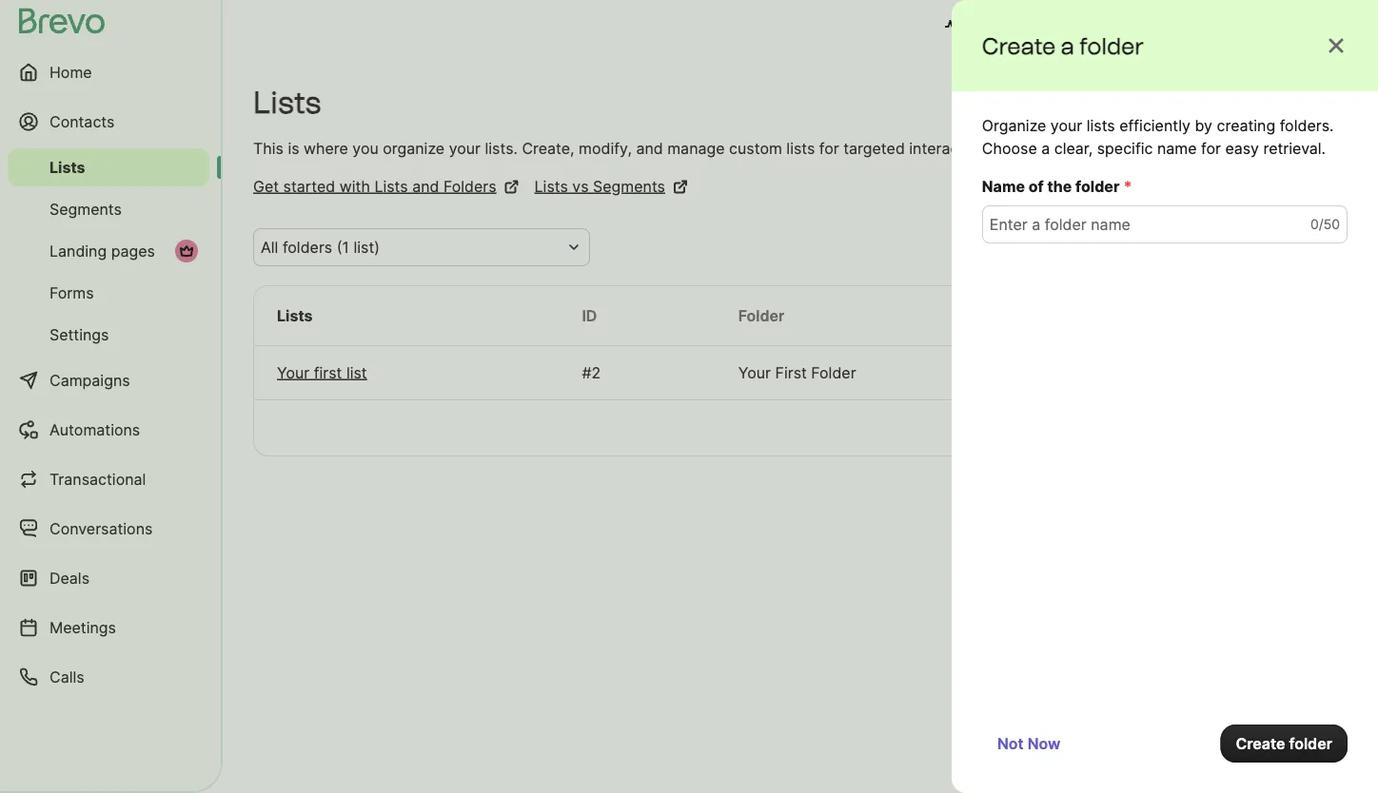 Task type: describe. For each thing, give the bounding box(es) containing it.
0 vertical spatial folder
[[1080, 32, 1144, 59]]

a inside "organize your lists efficiently by creating folders. choose a clear, specific name for easy retrieval."
[[1042, 139, 1050, 158]]

1 vertical spatial folder
[[1076, 177, 1120, 196]]

landing pages
[[49, 242, 155, 260]]

get started with lists and folders link
[[253, 175, 519, 198]]

not
[[998, 735, 1024, 753]]

folders inside popup button
[[283, 238, 332, 257]]

create a list
[[1245, 93, 1333, 112]]

/
[[1319, 217, 1324, 233]]

landing
[[49, 242, 107, 260]]

automations
[[49, 421, 140, 439]]

now
[[1028, 735, 1061, 753]]

Enter a folder name text field
[[982, 206, 1348, 244]]

usage
[[968, 17, 1015, 36]]

organize
[[982, 116, 1047, 135]]

all folders (1 list)
[[261, 238, 380, 257]]

your first list
[[277, 364, 367, 382]]

list)
[[354, 238, 380, 257]]

targeted
[[844, 139, 905, 158]]

navigation.
[[1247, 139, 1326, 158]]

0 vertical spatial folder
[[738, 306, 785, 325]]

for inside "organize your lists efficiently by creating folders. choose a clear, specific name for easy retrieval."
[[1201, 139, 1221, 158]]

lists vs segments link
[[535, 175, 688, 198]]

0
[[1311, 217, 1319, 233]]

plan
[[1050, 17, 1081, 36]]

page
[[1029, 419, 1065, 437]]

(1
[[337, 238, 349, 257]]

folders.
[[1280, 116, 1334, 135]]

Search a list name or ID search field
[[1114, 228, 1348, 267]]

create folder button
[[1221, 725, 1348, 763]]

1 for from the left
[[819, 139, 839, 158]]

lists link
[[8, 148, 209, 187]]

usage and plan button
[[930, 8, 1097, 46]]

you
[[352, 139, 379, 158]]

browns
[[1234, 17, 1289, 36]]

lists up your first list
[[277, 306, 313, 325]]

2
[[592, 364, 601, 382]]

create a list button
[[1207, 84, 1348, 122]]

none field inside all folders (1 list) popup button
[[261, 236, 560, 259]]

*
[[1124, 177, 1132, 196]]

lists vs segments
[[535, 177, 665, 196]]

your inside "organize your lists efficiently by creating folders. choose a clear, specific name for easy retrieval."
[[1051, 116, 1083, 135]]

create for create a folder
[[982, 32, 1056, 59]]

of
[[1029, 177, 1044, 196]]

lists right with on the left top of page
[[375, 177, 408, 196]]

modify,
[[579, 139, 632, 158]]

specific
[[1097, 139, 1153, 158]]

lists down contacts
[[49, 158, 85, 177]]

calls link
[[8, 655, 209, 701]]

them
[[1073, 139, 1110, 158]]

custom
[[729, 139, 782, 158]]

folder inside button
[[1289, 735, 1333, 753]]

get started with lists and folders
[[253, 177, 497, 196]]

create folder
[[1236, 735, 1333, 753]]

landing pages link
[[8, 232, 209, 270]]

2 for from the left
[[1185, 139, 1205, 158]]

organize
[[383, 139, 445, 158]]

manage
[[667, 139, 725, 158]]

#
[[582, 364, 592, 382]]

clear,
[[1055, 139, 1093, 158]]

transactional
[[49, 470, 146, 489]]

id
[[582, 306, 597, 325]]

segments inside 'link'
[[49, 200, 122, 218]]

all
[[261, 238, 278, 257]]

vs
[[572, 177, 589, 196]]

this is where you organize your lists. create, modify, and manage custom lists for targeted interactions, and keep them in folders for easy navigation.
[[253, 139, 1326, 158]]

lists up "is"
[[253, 84, 321, 121]]

list for your first list
[[346, 364, 367, 382]]

usage and plan
[[968, 17, 1081, 36]]

create for create folder
[[1236, 735, 1285, 753]]

retrieval.
[[1264, 139, 1326, 158]]

forms
[[49, 284, 94, 302]]

choose
[[982, 139, 1037, 158]]

folders
[[444, 177, 497, 196]]

browns enterprise
[[1234, 17, 1369, 36]]

campaigns link
[[8, 358, 209, 404]]

calls
[[49, 668, 84, 687]]

0 horizontal spatial lists
[[787, 139, 815, 158]]



Task type: locate. For each thing, give the bounding box(es) containing it.
creating
[[1217, 116, 1276, 135]]

1 vertical spatial segments
[[49, 200, 122, 218]]

segments link
[[8, 190, 209, 228]]

0 vertical spatial a
[[1061, 32, 1075, 59]]

rows
[[958, 419, 997, 437]]

contacts link
[[8, 99, 209, 145]]

easy
[[1209, 139, 1243, 158], [1226, 139, 1259, 158]]

folders
[[1131, 139, 1181, 158], [283, 238, 332, 257]]

rows per page
[[958, 419, 1065, 437]]

2 easy from the left
[[1226, 139, 1259, 158]]

0 horizontal spatial your
[[277, 364, 310, 382]]

meetings link
[[8, 605, 209, 651]]

this
[[253, 139, 284, 158]]

in
[[1114, 139, 1127, 158]]

keep
[[1034, 139, 1069, 158]]

interactions,
[[909, 139, 998, 158]]

conversations link
[[8, 506, 209, 552]]

lists inside "organize your lists efficiently by creating folders. choose a clear, specific name for easy retrieval."
[[1087, 116, 1115, 135]]

with
[[340, 177, 370, 196]]

folder
[[1080, 32, 1144, 59], [1076, 177, 1120, 196], [1289, 735, 1333, 753]]

first
[[314, 364, 342, 382]]

1 horizontal spatial folders
[[1131, 139, 1181, 158]]

2 vertical spatial folder
[[1289, 735, 1333, 753]]

settings link
[[8, 316, 209, 354]]

get
[[253, 177, 279, 196]]

a right usage
[[1061, 32, 1075, 59]]

name of the folder *
[[982, 177, 1132, 196]]

the
[[1048, 177, 1072, 196]]

create a folder
[[982, 32, 1144, 59]]

browns enterprise button
[[1196, 8, 1369, 46]]

a for folder
[[1061, 32, 1075, 59]]

your left first on the right of the page
[[738, 364, 771, 382]]

deals
[[49, 569, 89, 588]]

create a folder dialog
[[952, 0, 1378, 794]]

a left clear,
[[1042, 139, 1050, 158]]

1 vertical spatial lists
[[787, 139, 815, 158]]

and
[[1018, 17, 1046, 36], [636, 139, 663, 158], [1003, 139, 1030, 158], [412, 177, 439, 196]]

folders left (1 on the top left of the page
[[283, 238, 332, 257]]

all folders (1 list) button
[[253, 228, 590, 267]]

forms link
[[8, 274, 209, 312]]

1 vertical spatial create
[[1245, 93, 1294, 112]]

enterprise
[[1293, 17, 1369, 36]]

your first list link
[[277, 362, 536, 385]]

0 horizontal spatial folder
[[738, 306, 785, 325]]

2 horizontal spatial a
[[1298, 93, 1307, 112]]

2 vertical spatial create
[[1236, 735, 1285, 753]]

create
[[982, 32, 1056, 59], [1245, 93, 1294, 112], [1236, 735, 1285, 753]]

2 vertical spatial a
[[1042, 139, 1050, 158]]

lists up them in the top of the page
[[1087, 116, 1115, 135]]

0 horizontal spatial list
[[346, 364, 367, 382]]

0 horizontal spatial folders
[[283, 238, 332, 257]]

1 horizontal spatial lists
[[1087, 116, 1115, 135]]

1 horizontal spatial a
[[1061, 32, 1075, 59]]

list up folders.
[[1311, 93, 1333, 112]]

folder up first on the right of the page
[[738, 306, 785, 325]]

0 horizontal spatial your
[[449, 139, 481, 158]]

segments down modify,
[[593, 177, 665, 196]]

1 vertical spatial folder
[[811, 364, 856, 382]]

per
[[1001, 419, 1025, 437]]

1 horizontal spatial segments
[[593, 177, 665, 196]]

3 for from the left
[[1201, 139, 1221, 158]]

0 vertical spatial lists
[[1087, 116, 1115, 135]]

1 vertical spatial your
[[449, 139, 481, 158]]

easy inside "organize your lists efficiently by creating folders. choose a clear, specific name for easy retrieval."
[[1226, 139, 1259, 158]]

home link
[[8, 49, 209, 95]]

by
[[1195, 116, 1213, 135]]

lists left vs
[[535, 177, 568, 196]]

1 easy from the left
[[1209, 139, 1243, 158]]

1 horizontal spatial folder
[[811, 364, 856, 382]]

1 vertical spatial folders
[[283, 238, 332, 257]]

create,
[[522, 139, 575, 158]]

efficiently
[[1120, 116, 1191, 135]]

0 horizontal spatial a
[[1042, 139, 1050, 158]]

home
[[49, 63, 92, 81]]

lists.
[[485, 139, 518, 158]]

segments up landing
[[49, 200, 122, 218]]

folder right first on the right of the page
[[811, 364, 856, 382]]

a
[[1061, 32, 1075, 59], [1298, 93, 1307, 112], [1042, 139, 1050, 158]]

1 horizontal spatial your
[[1051, 116, 1083, 135]]

0 vertical spatial list
[[1311, 93, 1333, 112]]

create for create a list
[[1245, 93, 1294, 112]]

0 horizontal spatial segments
[[49, 200, 122, 218]]

organize your lists efficiently by creating folders. choose a clear, specific name for easy retrieval.
[[982, 116, 1334, 158]]

contacts
[[49, 112, 115, 131]]

0 vertical spatial create
[[982, 32, 1056, 59]]

list inside button
[[1311, 93, 1333, 112]]

a up folders.
[[1298, 93, 1307, 112]]

list
[[1311, 93, 1333, 112], [346, 364, 367, 382]]

deals link
[[8, 556, 209, 602]]

is
[[288, 139, 299, 158]]

your left first
[[277, 364, 310, 382]]

your up clear,
[[1051, 116, 1083, 135]]

your first folder
[[738, 364, 856, 382]]

0 vertical spatial segments
[[593, 177, 665, 196]]

transactional link
[[8, 457, 209, 503]]

1 vertical spatial a
[[1298, 93, 1307, 112]]

1 vertical spatial list
[[346, 364, 367, 382]]

a inside button
[[1298, 93, 1307, 112]]

create inside button
[[1236, 735, 1285, 753]]

list for create a list
[[1311, 93, 1333, 112]]

not now button
[[982, 725, 1076, 763]]

name
[[982, 177, 1025, 196]]

started
[[283, 177, 335, 196]]

automations link
[[8, 407, 209, 453]]

1 your from the left
[[277, 364, 310, 382]]

0 vertical spatial folders
[[1131, 139, 1181, 158]]

not now
[[998, 735, 1061, 753]]

your left lists.
[[449, 139, 481, 158]]

2 your from the left
[[738, 364, 771, 382]]

list right first
[[346, 364, 367, 382]]

create inside button
[[1245, 93, 1294, 112]]

meetings
[[49, 619, 116, 637]]

and inside button
[[1018, 17, 1046, 36]]

1 horizontal spatial your
[[738, 364, 771, 382]]

where
[[304, 139, 348, 158]]

0 vertical spatial your
[[1051, 116, 1083, 135]]

lists
[[1087, 116, 1115, 135], [787, 139, 815, 158]]

pages
[[111, 242, 155, 260]]

your for your first folder
[[738, 364, 771, 382]]

your
[[277, 364, 310, 382], [738, 364, 771, 382]]

lists right custom
[[787, 139, 815, 158]]

0 / 50
[[1311, 217, 1340, 233]]

1 horizontal spatial list
[[1311, 93, 1333, 112]]

your inside your first list link
[[277, 364, 310, 382]]

name
[[1157, 139, 1197, 158]]

campaigns
[[49, 371, 130, 390]]

folder
[[738, 306, 785, 325], [811, 364, 856, 382]]

left___rvooi image
[[179, 244, 194, 259]]

folders down efficiently in the right top of the page
[[1131, 139, 1181, 158]]

settings
[[49, 326, 109, 344]]

conversations
[[49, 520, 153, 538]]

a for list
[[1298, 93, 1307, 112]]

your for your first list
[[277, 364, 310, 382]]

first
[[775, 364, 807, 382]]

None field
[[261, 236, 560, 259]]

# 2
[[582, 364, 601, 382]]

50
[[1324, 217, 1340, 233]]



Task type: vqa. For each thing, say whether or not it's contained in the screenshot.
USAGE in the top right of the page
yes



